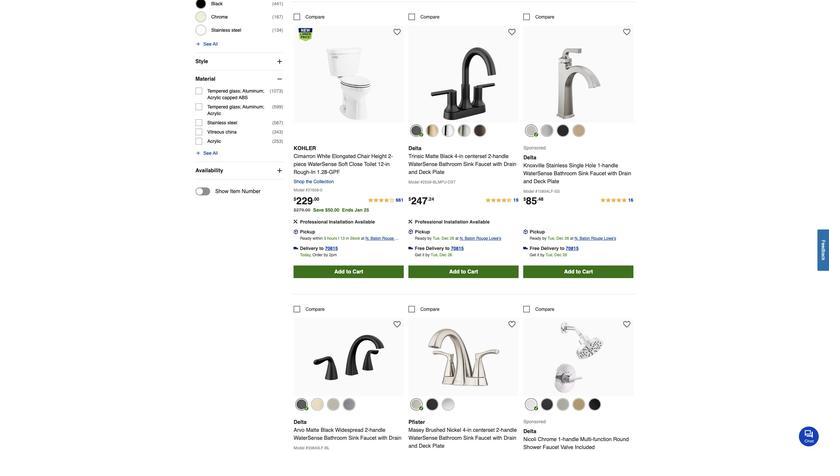 Task type: vqa. For each thing, say whether or not it's contained in the screenshot.
rightmost Add to Cart button
yes



Task type: locate. For each thing, give the bounding box(es) containing it.
see for the plus icon above style
[[204, 41, 212, 47]]

tempered inside tempered glass; aluminum; acrylic
[[207, 104, 228, 110]]

plus image left piece
[[277, 168, 283, 174]]

material button
[[196, 70, 283, 88]]

toilet
[[364, 162, 377, 168]]

) for ( 343 )
[[282, 129, 283, 135]]

1 professional from the left
[[300, 220, 328, 225]]

2 70815 button from the left
[[451, 245, 464, 252]]

2 ready by tue, dec 26 at n. baton rouge lowe's from the left
[[530, 236, 617, 241]]

truck filled image
[[294, 246, 299, 251]]

stainless image left venetian bronze image
[[458, 125, 471, 137]]

tempered inside tempered glass; aluminum; acrylic capped abs
[[207, 88, 228, 94]]

26
[[450, 236, 455, 241], [565, 236, 569, 241], [448, 253, 453, 258], [563, 253, 567, 258]]

) down ( 343 )
[[282, 139, 283, 144]]

.24
[[428, 197, 434, 202]]

delta for delta nicoli chrome 1-handle multi-function round shower faucet valve included
[[524, 429, 537, 435]]

1 vertical spatial see
[[204, 151, 212, 156]]

acrylic down vitreous
[[207, 139, 221, 144]]

3 baton from the left
[[580, 236, 590, 241]]

delta up the nicoli at the bottom of the page
[[524, 429, 537, 435]]

1 horizontal spatial free
[[530, 246, 540, 251]]

professional installation available
[[300, 220, 375, 225], [415, 220, 490, 225]]

) up ( 567 )
[[282, 104, 283, 110]]

e up b
[[821, 246, 827, 248]]

0 vertical spatial tempered
[[207, 88, 228, 94]]

1 vertical spatial see all
[[204, 151, 218, 156]]

0 vertical spatial stainless
[[211, 27, 230, 33]]

#
[[421, 180, 423, 185], [306, 188, 308, 193], [536, 189, 538, 194], [306, 446, 308, 451]]

1 add from the left
[[335, 269, 345, 275]]

2 tempered from the top
[[207, 104, 228, 110]]

70815 button
[[325, 245, 338, 252], [451, 245, 464, 252], [566, 245, 579, 252]]

venetian bronze image
[[474, 125, 487, 137]]

centerset right nickel at right
[[473, 428, 495, 434]]

2 pickup image from the left
[[524, 230, 528, 235]]

compare inside 5014345125 element
[[536, 14, 555, 19]]

pickup for 1st "n. baton rouge lowe's" button from left
[[300, 230, 315, 235]]

hours
[[327, 236, 337, 241]]

8 ) from the top
[[282, 139, 283, 144]]

1 ) from the top
[[282, 1, 283, 6]]

professional down save
[[300, 220, 328, 225]]

included
[[575, 445, 595, 451]]

matte black image right stainless image
[[557, 125, 570, 137]]

4- inside delta trinsic matte black 4-in centerset 2-handle watersense bathroom sink faucet with drain and deck plate
[[455, 154, 460, 160]]

1 rouge from the left
[[382, 236, 394, 241]]

2 free delivery to 70815 from the left
[[530, 246, 579, 251]]

0 horizontal spatial professional
[[300, 220, 328, 225]]

savings save $50.00 element
[[313, 208, 372, 213]]

2 vertical spatial deck
[[419, 444, 431, 450]]

sink inside the 'delta arvo matte black widespread 2-handle watersense bathroom sink faucet with drain'
[[349, 436, 359, 442]]

professional installation available for assembly icon
[[415, 220, 490, 225]]

1 horizontal spatial matte
[[426, 154, 439, 160]]

1 horizontal spatial installation
[[444, 220, 469, 225]]

matte black image for delta arvo matte black widespread 2-handle watersense bathroom sink faucet with drain 'image'
[[296, 399, 308, 411]]

pickup right pickup icon
[[415, 230, 430, 235]]

0 horizontal spatial rouge
[[382, 236, 394, 241]]

0 horizontal spatial chrome image
[[442, 125, 455, 137]]

and
[[409, 170, 418, 176], [524, 179, 533, 185], [409, 444, 418, 450]]

black
[[211, 1, 223, 6], [440, 154, 453, 160], [321, 428, 334, 434]]

sponsored for delta knoxville stainless single hole 1-handle watersense bathroom sink faucet with drain and deck plate
[[524, 145, 546, 151]]

0 horizontal spatial installation
[[329, 220, 354, 225]]

) up 343
[[282, 120, 283, 125]]

sink
[[464, 162, 474, 168], [579, 171, 589, 177], [349, 436, 359, 442], [464, 436, 474, 442]]

1 delivery from the left
[[300, 246, 318, 251]]

compare inside '5014110487' element
[[536, 307, 555, 312]]

available down 19 button at the top of page
[[470, 220, 490, 225]]

plate for pfister masey brushed nickel 4-in centerset 2-handle watersense bathroom sink faucet with drain and deck plate
[[433, 444, 445, 450]]

16
[[629, 198, 634, 203]]

3 70815 button from the left
[[566, 245, 579, 252]]

matte black image left champagne bronze icon
[[296, 399, 308, 411]]

and down trinsic
[[409, 170, 418, 176]]

delta up trinsic
[[409, 146, 422, 152]]

2 horizontal spatial black
[[440, 154, 453, 160]]

2 ready from the left
[[415, 236, 427, 241]]

1 ready from the left
[[300, 236, 312, 241]]

3 ) from the top
[[282, 27, 283, 33]]

0 horizontal spatial available
[[355, 220, 375, 225]]

0 vertical spatial see all button
[[196, 41, 218, 47]]

1 horizontal spatial chrome
[[538, 437, 557, 443]]

) up 167
[[282, 1, 283, 6]]

5014110507 element
[[294, 306, 325, 313]]

tempered up capped
[[207, 88, 228, 94]]

1 vertical spatial steel
[[228, 120, 237, 125]]

4- right nickel at right
[[463, 428, 468, 434]]

0 vertical spatial black
[[211, 1, 223, 6]]

( 134 )
[[272, 27, 283, 33]]

chrome
[[211, 14, 228, 19], [538, 437, 557, 443]]

ss
[[555, 189, 560, 194]]

1 vertical spatial and
[[524, 179, 533, 185]]

$ inside $ 247 .24
[[409, 197, 411, 202]]

acrylic up vitreous
[[207, 111, 221, 116]]

1 vertical spatial see all button
[[196, 150, 218, 157]]

2 installation from the left
[[444, 220, 469, 225]]

2 sponsored from the top
[[524, 420, 546, 425]]

1 horizontal spatial 70815
[[451, 246, 464, 251]]

model
[[409, 180, 420, 185], [294, 188, 305, 193], [524, 189, 535, 194], [294, 446, 305, 451]]

1 truck filled image from the left
[[409, 246, 413, 251]]

0 vertical spatial stainless steel
[[211, 27, 241, 33]]

1 horizontal spatial free delivery to 70815
[[530, 246, 579, 251]]

handle inside delta knoxville stainless single hole 1-handle watersense bathroom sink faucet with drain and deck plate
[[603, 163, 619, 169]]

2 n. baton rouge lowe's button from the left
[[460, 236, 502, 242]]

deck inside pfister masey brushed nickel 4-in centerset 2-handle watersense bathroom sink faucet with drain and deck plate
[[419, 444, 431, 450]]

watersense up 1.28-
[[308, 162, 337, 168]]

n. for first "n. baton rouge lowe's" button from the right
[[575, 236, 579, 241]]

1 free from the left
[[415, 246, 425, 251]]

0 horizontal spatial n.
[[366, 236, 370, 241]]

2- inside kohler cimarron white elongated chair height 2- piece watersense soft close toilet 12-in rough-in 1.28-gpf
[[388, 154, 393, 160]]

bathroom up 'dst'
[[439, 162, 462, 168]]

# down the
[[306, 188, 308, 193]]

0 horizontal spatial free
[[415, 246, 425, 251]]

black inside the 'delta arvo matte black widespread 2-handle watersense bathroom sink faucet with drain'
[[321, 428, 334, 434]]

2 get it by tue, dec 26 from the left
[[530, 253, 567, 258]]

deck inside delta trinsic matte black 4-in centerset 2-handle watersense bathroom sink faucet with drain and deck plate
[[419, 170, 431, 176]]

# for 2559-blmpu-dst
[[421, 180, 423, 185]]

add for 1st add to cart button from left
[[335, 269, 345, 275]]

) for ( 567 )
[[282, 120, 283, 125]]

1 vertical spatial all
[[213, 151, 218, 156]]

pfister
[[409, 420, 425, 426]]

jan
[[355, 208, 363, 213]]

# up .48
[[536, 189, 538, 194]]

1 horizontal spatial add
[[450, 269, 460, 275]]

sponsored down stainless image
[[524, 145, 546, 151]]

professional installation available down .24
[[415, 220, 490, 225]]

2 acrylic from the top
[[207, 111, 221, 116]]

0 horizontal spatial get
[[415, 253, 422, 258]]

2 horizontal spatial lowe's
[[604, 236, 617, 241]]

1 it from the left
[[423, 253, 425, 258]]

delta inside the 'delta arvo matte black widespread 2-handle watersense bathroom sink faucet with drain'
[[294, 420, 307, 426]]

2 ) from the top
[[282, 14, 283, 19]]

plate inside delta knoxville stainless single hole 1-handle watersense bathroom sink faucet with drain and deck plate
[[548, 179, 560, 185]]

add for third add to cart button
[[565, 269, 575, 275]]

acrylic inside tempered glass; aluminum; acrylic
[[207, 111, 221, 116]]

gpf
[[329, 170, 340, 176]]

$ right 661
[[409, 197, 411, 202]]

at
[[361, 236, 365, 241], [456, 236, 459, 241], [571, 236, 574, 241]]

plate down brushed
[[433, 444, 445, 450]]

centerset
[[465, 154, 487, 160], [473, 428, 495, 434]]

watersense down knoxville
[[524, 171, 553, 177]]

1 vertical spatial 1-
[[559, 437, 563, 443]]

1 vertical spatial centerset
[[473, 428, 495, 434]]

2 see all button from the top
[[196, 150, 218, 157]]

4- inside pfister masey brushed nickel 4-in centerset 2-handle watersense bathroom sink faucet with drain and deck plate
[[463, 428, 468, 434]]

model down shop
[[294, 188, 305, 193]]

1 vertical spatial acrylic
[[207, 111, 221, 116]]

chrome image left venetian bronze image
[[442, 125, 455, 137]]

6 ) from the top
[[282, 120, 283, 125]]

2 horizontal spatial baton
[[580, 236, 590, 241]]

matte
[[426, 154, 439, 160], [306, 428, 319, 434]]

1 horizontal spatial professional installation available
[[415, 220, 490, 225]]

available
[[355, 220, 375, 225], [470, 220, 490, 225]]

4-
[[455, 154, 460, 160], [463, 428, 468, 434]]

see all
[[204, 41, 218, 47], [204, 151, 218, 156]]

truck filled image for pickup icon
[[409, 246, 413, 251]]

1 cart from the left
[[353, 269, 363, 275]]

ready for first "n. baton rouge lowe's" button from the right
[[530, 236, 542, 241]]

stainless image
[[525, 125, 538, 137]]

compare inside the 5014110507 element
[[306, 307, 325, 312]]

2 horizontal spatial add
[[565, 269, 575, 275]]

( for 253
[[272, 139, 274, 144]]

0 horizontal spatial truck filled image
[[409, 246, 413, 251]]

0 horizontal spatial add to cart
[[335, 269, 363, 275]]

pickup image
[[409, 230, 413, 235]]

lowe's for first "n. baton rouge lowe's" button from the right
[[604, 236, 617, 241]]

stainless steel
[[211, 27, 241, 33], [207, 120, 237, 125]]

sink inside pfister masey brushed nickel 4-in centerset 2-handle watersense bathroom sink faucet with drain and deck plate
[[464, 436, 474, 442]]

2 rouge from the left
[[477, 236, 488, 241]]

matte inside the 'delta arvo matte black widespread 2-handle watersense bathroom sink faucet with drain'
[[306, 428, 319, 434]]

glass; inside tempered glass; aluminum; acrylic capped abs
[[229, 88, 242, 94]]

model for model # 15854lf-ss
[[524, 189, 535, 194]]

1000244317 element
[[409, 306, 440, 313]]

3 $ from the left
[[524, 197, 526, 202]]

2 add from the left
[[450, 269, 460, 275]]

aluminum; up the abs
[[243, 88, 264, 94]]

pickup image down assembly image
[[294, 230, 299, 235]]

0 horizontal spatial add to cart button
[[294, 266, 404, 279]]

available for assembly image
[[355, 220, 375, 225]]

champagne bronze image
[[311, 399, 324, 411]]

delta inside delta nicoli chrome 1-handle multi-function round shower faucet valve included
[[524, 429, 537, 435]]

1 $ from the left
[[294, 197, 296, 202]]

ready inside ready within 3 hours | 13 in stock at n. baton rouge lowe's
[[300, 236, 312, 241]]

get for truck filled image related to pickup icon
[[415, 253, 422, 258]]

acrylic left capped
[[207, 95, 221, 100]]

3 add to cart button from the left
[[524, 266, 634, 279]]

installation for assembly icon
[[444, 220, 469, 225]]

steel up 'china'
[[228, 120, 237, 125]]

1 add to cart from the left
[[335, 269, 363, 275]]

( for 567
[[272, 120, 274, 125]]

get it by tue, dec 26 for 2nd "n. baton rouge lowe's" button from left
[[415, 253, 453, 258]]

see all button up style
[[196, 41, 218, 47]]

2 vertical spatial and
[[409, 444, 418, 450]]

2 horizontal spatial add to cart
[[565, 269, 593, 275]]

2 n. from the left
[[460, 236, 464, 241]]

2 $ from the left
[[409, 197, 411, 202]]

2 cart from the left
[[468, 269, 478, 275]]

2 e from the top
[[821, 246, 827, 248]]

3 cart from the left
[[583, 269, 593, 275]]

2 horizontal spatial cart
[[583, 269, 593, 275]]

sponsored for delta nicoli chrome 1-handle multi-function round shower faucet valve included
[[524, 420, 546, 425]]

2 vertical spatial plate
[[433, 444, 445, 450]]

( 599 )
[[272, 104, 283, 110]]

1 vertical spatial aluminum;
[[243, 104, 264, 110]]

deck
[[419, 170, 431, 176], [534, 179, 546, 185], [419, 444, 431, 450]]

0 horizontal spatial stainless image
[[458, 125, 471, 137]]

show item number
[[215, 189, 261, 195]]

compare inside 5014109877 element
[[421, 14, 440, 19]]

delta up arvo
[[294, 420, 307, 426]]

1 professional installation available from the left
[[300, 220, 375, 225]]

n. inside ready within 3 hours | 13 in stock at n. baton rouge lowe's
[[366, 236, 370, 241]]

1 vertical spatial tempered
[[207, 104, 228, 110]]

deck up 2559-
[[419, 170, 431, 176]]

2 horizontal spatial ready
[[530, 236, 542, 241]]

compare inside 1000244317 element
[[421, 307, 440, 312]]

truck filled image
[[409, 246, 413, 251], [524, 246, 528, 251]]

) for ( 167 )
[[282, 14, 283, 19]]

professional
[[300, 220, 328, 225], [415, 220, 443, 225]]

2 horizontal spatial add to cart button
[[524, 266, 634, 279]]

2 horizontal spatial n.
[[575, 236, 579, 241]]

matte black image
[[410, 125, 423, 137], [557, 125, 570, 137], [296, 399, 308, 411]]

baton for 2nd "n. baton rouge lowe's" button from left
[[465, 236, 476, 241]]

actual price $247.24 element
[[409, 195, 434, 207]]

1 at from the left
[[361, 236, 365, 241]]

glass; up capped
[[229, 88, 242, 94]]

delivery for 2nd "n. baton rouge lowe's" button from left
[[426, 246, 444, 251]]

at for 2nd "n. baton rouge lowe's" button from left
[[456, 236, 459, 241]]

) down minus image at the left
[[282, 88, 283, 94]]

0 vertical spatial 4-
[[455, 154, 460, 160]]

) down ( 567 )
[[282, 129, 283, 135]]

capped
[[222, 95, 238, 100]]

1- right hole
[[598, 163, 603, 169]]

1 vertical spatial deck
[[534, 179, 546, 185]]

0 horizontal spatial free delivery to 70815
[[415, 246, 464, 251]]

sponsored up the nicoli at the bottom of the page
[[524, 420, 546, 425]]

2 pickup from the left
[[415, 230, 430, 235]]

compare inside 5001954253 element
[[306, 14, 325, 19]]

stainless image
[[458, 125, 471, 137], [557, 399, 570, 411]]

plate inside pfister masey brushed nickel 4-in centerset 2-handle watersense bathroom sink faucet with drain and deck plate
[[433, 444, 445, 450]]

get for truck filled image corresponding to pickup image associated with free delivery to
[[530, 253, 537, 258]]

pfister masey brushed nickel 4-in centerset 2-handle watersense bathroom sink faucet with drain and deck plate
[[409, 420, 517, 450]]

delta for delta trinsic matte black 4-in centerset 2-handle watersense bathroom sink faucet with drain and deck plate
[[409, 146, 422, 152]]

1 ready by tue, dec 26 at n. baton rouge lowe's from the left
[[415, 236, 502, 241]]

spotshield brushed nickel image
[[327, 399, 340, 411]]

plus image up minus image at the left
[[277, 58, 283, 65]]

delta up knoxville
[[524, 155, 537, 161]]

deck for delta trinsic matte black 4-in centerset 2-handle watersense bathroom sink faucet with drain and deck plate
[[419, 170, 431, 176]]

compare for 5014109877 element
[[421, 14, 440, 19]]

with inside delta knoxville stainless single hole 1-handle watersense bathroom sink faucet with drain and deck plate
[[608, 171, 618, 177]]

0 horizontal spatial 4-
[[455, 154, 460, 160]]

1 get from the left
[[415, 253, 422, 258]]

# for 31658-0
[[306, 188, 308, 193]]

2 all from the top
[[213, 151, 218, 156]]

plus image inside availability button
[[277, 168, 283, 174]]

plus image
[[196, 41, 201, 47], [277, 58, 283, 65], [196, 151, 201, 156], [277, 168, 283, 174]]

5014110487 element
[[524, 306, 555, 313]]

)
[[282, 1, 283, 6], [282, 14, 283, 19], [282, 27, 283, 33], [282, 88, 283, 94], [282, 104, 283, 110], [282, 120, 283, 125], [282, 129, 283, 135], [282, 139, 283, 144]]

handle
[[493, 154, 509, 160], [603, 163, 619, 169], [370, 428, 386, 434], [501, 428, 517, 434], [563, 437, 579, 443]]

chrome image
[[442, 125, 455, 137], [541, 125, 554, 137], [525, 399, 538, 411]]

tempered glass; aluminum; acrylic capped abs
[[207, 88, 264, 100]]

champagne bronze image
[[426, 125, 439, 137], [573, 125, 586, 137], [573, 399, 586, 411]]

1 installation from the left
[[329, 220, 354, 225]]

1 horizontal spatial add to cart
[[450, 269, 478, 275]]

model # 15854lf-ss
[[524, 189, 560, 194]]

delta for delta arvo matte black widespread 2-handle watersense bathroom sink faucet with drain
[[294, 420, 307, 426]]

2 it from the left
[[538, 253, 540, 258]]

e up d
[[821, 243, 827, 246]]

stainless image right matte black icon
[[557, 399, 570, 411]]

aluminum;
[[243, 88, 264, 94], [243, 104, 264, 110]]

1 vertical spatial matte
[[306, 428, 319, 434]]

1 pickup image from the left
[[294, 230, 299, 235]]

0 vertical spatial plate
[[433, 170, 445, 176]]

1 horizontal spatial get
[[530, 253, 537, 258]]

1 horizontal spatial n. baton rouge lowe's button
[[460, 236, 502, 242]]

2 glass; from the top
[[229, 104, 242, 110]]

0 horizontal spatial ready by tue, dec 26 at n. baton rouge lowe's
[[415, 236, 502, 241]]

all up style button
[[213, 41, 218, 47]]

1 horizontal spatial get it by tue, dec 26
[[530, 253, 567, 258]]

acrylic inside tempered glass; aluminum; acrylic capped abs
[[207, 95, 221, 100]]

chrome image left matte black icon
[[525, 399, 538, 411]]

see up availability
[[204, 151, 212, 156]]

matte black image up trinsic
[[410, 125, 423, 137]]

bathroom inside delta knoxville stainless single hole 1-handle watersense bathroom sink faucet with drain and deck plate
[[554, 171, 577, 177]]

1 horizontal spatial lowe's
[[489, 236, 502, 241]]

2 available from the left
[[470, 220, 490, 225]]

3 n. from the left
[[575, 236, 579, 241]]

2 free from the left
[[530, 246, 540, 251]]

1 see all from the top
[[204, 41, 218, 47]]

deck for pfister masey brushed nickel 4-in centerset 2-handle watersense bathroom sink faucet with drain and deck plate
[[419, 444, 431, 450]]

pickup down actual price $85.48 element
[[530, 230, 545, 235]]

tue,
[[433, 236, 441, 241], [548, 236, 556, 241], [431, 253, 439, 258], [546, 253, 554, 258]]

bathroom up bl
[[324, 436, 347, 442]]

) down 441
[[282, 14, 283, 19]]

faucet inside delta nicoli chrome 1-handle multi-function round shower faucet valve included
[[543, 445, 559, 451]]

2 aluminum; from the top
[[243, 104, 264, 110]]

0 horizontal spatial it
[[423, 253, 425, 258]]

black inside delta trinsic matte black 4-in centerset 2-handle watersense bathroom sink faucet with drain and deck plate
[[440, 154, 453, 160]]

229
[[296, 195, 313, 207]]

5 ) from the top
[[282, 104, 283, 110]]

0 horizontal spatial professional installation available
[[300, 220, 375, 225]]

matte inside delta trinsic matte black 4-in centerset 2-handle watersense bathroom sink faucet with drain and deck plate
[[426, 154, 439, 160]]

centerset inside pfister masey brushed nickel 4-in centerset 2-handle watersense bathroom sink faucet with drain and deck plate
[[473, 428, 495, 434]]

and inside pfister masey brushed nickel 4-in centerset 2-handle watersense bathroom sink faucet with drain and deck plate
[[409, 444, 418, 450]]

2 vertical spatial acrylic
[[207, 139, 221, 144]]

3 add from the left
[[565, 269, 575, 275]]

1- up valve
[[559, 437, 563, 443]]

with inside delta trinsic matte black 4-in centerset 2-handle watersense bathroom sink faucet with drain and deck plate
[[493, 162, 503, 168]]

to
[[319, 246, 324, 251], [446, 246, 450, 251], [560, 246, 565, 251], [346, 269, 351, 275], [461, 269, 466, 275], [576, 269, 581, 275]]

3 70815 from the left
[[566, 246, 579, 251]]

and down masey at the bottom of the page
[[409, 444, 418, 450]]

3 rouge from the left
[[592, 236, 603, 241]]

5014109877 element
[[409, 13, 440, 20]]

2 delivery from the left
[[426, 246, 444, 251]]

$ inside $ 229 .00
[[294, 197, 296, 202]]

watersense up model # 35840lf-bl
[[294, 436, 323, 442]]

delta inside delta knoxville stainless single hole 1-handle watersense bathroom sink faucet with drain and deck plate
[[524, 155, 537, 161]]

kohler
[[294, 146, 316, 152]]

see all button up availability
[[196, 150, 218, 157]]

plate up the blmpu-
[[433, 170, 445, 176]]

0 vertical spatial matte
[[426, 154, 439, 160]]

|
[[338, 236, 339, 241]]

1 horizontal spatial pickup image
[[524, 230, 528, 235]]

actual price $85.48 element
[[524, 195, 544, 207]]

black for delta trinsic matte black 4-in centerset 2-handle watersense bathroom sink faucet with drain and deck plate
[[440, 154, 453, 160]]

and for delta trinsic matte black 4-in centerset 2-handle watersense bathroom sink faucet with drain and deck plate
[[409, 170, 418, 176]]

delta trinsic matte black 4-in centerset 2-handle watersense bathroom sink faucet with drain and deck plate
[[409, 146, 517, 176]]

model up the 85
[[524, 189, 535, 194]]

model left 35840lf-
[[294, 446, 305, 451]]

3
[[324, 236, 326, 241]]

in inside ready within 3 hours | 13 in stock at n. baton rouge lowe's
[[346, 236, 349, 241]]

all up availability
[[213, 151, 218, 156]]

f e e d b a c k button
[[818, 230, 830, 271]]

0 horizontal spatial get it by tue, dec 26
[[415, 253, 453, 258]]

get it by tue, dec 26
[[415, 253, 453, 258], [530, 253, 567, 258]]

aluminum; inside tempered glass; aluminum; acrylic capped abs
[[243, 88, 264, 94]]

2 horizontal spatial delivery
[[541, 246, 559, 251]]

glass; inside tempered glass; aluminum; acrylic
[[229, 104, 242, 110]]

pickup up within
[[300, 230, 315, 235]]

1 vertical spatial chrome
[[538, 437, 557, 443]]

bathroom inside the 'delta arvo matte black widespread 2-handle watersense bathroom sink faucet with drain'
[[324, 436, 347, 442]]

0 horizontal spatial lowe's
[[366, 243, 378, 248]]

2 baton from the left
[[465, 236, 476, 241]]

watersense down trinsic
[[409, 162, 438, 168]]

ready by tue, dec 26 at n. baton rouge lowe's
[[415, 236, 502, 241], [530, 236, 617, 241]]

stainless steel for chrome
[[211, 27, 241, 33]]

4- up 'dst'
[[455, 154, 460, 160]]

black for delta arvo matte black widespread 2-handle watersense bathroom sink faucet with drain
[[321, 428, 334, 434]]

cart
[[353, 269, 363, 275], [468, 269, 478, 275], [583, 269, 593, 275]]

0 horizontal spatial delivery
[[300, 246, 318, 251]]

watersense
[[308, 162, 337, 168], [409, 162, 438, 168], [524, 171, 553, 177], [294, 436, 323, 442], [409, 436, 438, 442]]

delta inside delta trinsic matte black 4-in centerset 2-handle watersense bathroom sink faucet with drain and deck plate
[[409, 146, 422, 152]]

add to cart button
[[294, 266, 404, 279], [409, 266, 519, 279], [524, 266, 634, 279]]

3 add to cart from the left
[[565, 269, 593, 275]]

$
[[294, 197, 296, 202], [409, 197, 411, 202], [524, 197, 526, 202]]

1 horizontal spatial truck filled image
[[524, 246, 528, 251]]

3 at from the left
[[571, 236, 574, 241]]

5 stars image
[[600, 197, 634, 205]]

aluminum; inside tempered glass; aluminum; acrylic
[[243, 104, 264, 110]]

1 horizontal spatial 4-
[[463, 428, 468, 434]]

get
[[415, 253, 422, 258], [530, 253, 537, 258]]

# left bl
[[306, 446, 308, 451]]

2 horizontal spatial at
[[571, 236, 574, 241]]

2 horizontal spatial 70815
[[566, 246, 579, 251]]

watersense inside the 'delta arvo matte black widespread 2-handle watersense bathroom sink faucet with drain'
[[294, 436, 323, 442]]

model left 2559-
[[409, 180, 420, 185]]

in inside kohler cimarron white elongated chair height 2- piece watersense soft close toilet 12-in rough-in 1.28-gpf
[[386, 162, 390, 168]]

and inside delta trinsic matte black 4-in centerset 2-handle watersense bathroom sink faucet with drain and deck plate
[[409, 170, 418, 176]]

ends jan 25 element
[[342, 208, 372, 213]]

widespread
[[335, 428, 364, 434]]

1- inside delta nicoli chrome 1-handle multi-function round shower faucet valve included
[[559, 437, 563, 443]]

$ up $279.00
[[294, 197, 296, 202]]

at inside ready within 3 hours | 13 in stock at n. baton rouge lowe's
[[361, 236, 365, 241]]

ends
[[342, 208, 354, 213]]

baton
[[371, 236, 381, 241], [465, 236, 476, 241], [580, 236, 590, 241]]

1 vertical spatial stainless
[[207, 120, 226, 125]]

4 ) from the top
[[282, 88, 283, 94]]

70815 for first "n. baton rouge lowe's" button from the right
[[566, 246, 579, 251]]

# up actual price $247.24 element
[[421, 180, 423, 185]]

134
[[274, 27, 282, 33]]

1 horizontal spatial add to cart button
[[409, 266, 519, 279]]

professional right assembly icon
[[415, 220, 443, 225]]

0 vertical spatial and
[[409, 170, 418, 176]]

delta for delta knoxville stainless single hole 1-handle watersense bathroom sink faucet with drain and deck plate
[[524, 155, 537, 161]]

in inside delta trinsic matte black 4-in centerset 2-handle watersense bathroom sink faucet with drain and deck plate
[[460, 154, 464, 160]]

delta
[[409, 146, 422, 152], [524, 155, 537, 161], [294, 420, 307, 426], [524, 429, 537, 435]]

2 truck filled image from the left
[[524, 246, 528, 251]]

see all up availability
[[204, 151, 218, 156]]

deck down masey at the bottom of the page
[[419, 444, 431, 450]]

ready by tue, dec 26 at n. baton rouge lowe's for 2nd "n. baton rouge lowe's" button from left
[[415, 236, 502, 241]]

2 see all from the top
[[204, 151, 218, 156]]

by
[[428, 236, 432, 241], [543, 236, 547, 241], [324, 253, 328, 258], [426, 253, 430, 258], [541, 253, 545, 258]]

centerset inside delta trinsic matte black 4-in centerset 2-handle watersense bathroom sink faucet with drain and deck plate
[[465, 154, 487, 160]]

7 ) from the top
[[282, 129, 283, 135]]

2559-
[[423, 180, 433, 185]]

knoxville
[[524, 163, 545, 169]]

1 tempered from the top
[[207, 88, 228, 94]]

add to cart for 1st add to cart button from left
[[335, 269, 363, 275]]

pickup image down the 85
[[524, 230, 528, 235]]

1 free delivery to 70815 from the left
[[415, 246, 464, 251]]

2 get from the left
[[530, 253, 537, 258]]

1 vertical spatial stainless image
[[557, 399, 570, 411]]

ready by tue, dec 26 at n. baton rouge lowe's for first "n. baton rouge lowe's" button from the right
[[530, 236, 617, 241]]

availability
[[196, 168, 223, 174]]

1 horizontal spatial baton
[[465, 236, 476, 241]]

247
[[411, 195, 428, 207]]

c
[[821, 256, 827, 258]]

3 ready from the left
[[530, 236, 542, 241]]

rough-
[[294, 170, 311, 176]]

available down 25
[[355, 220, 375, 225]]

drain inside delta trinsic matte black 4-in centerset 2-handle watersense bathroom sink faucet with drain and deck plate
[[504, 162, 517, 168]]

steel up style button
[[232, 27, 241, 33]]

) for ( 441 )
[[282, 1, 283, 6]]

see for the plus icon above availability
[[204, 151, 212, 156]]

3 delivery from the left
[[541, 246, 559, 251]]

matte black image for delta trinsic matte black 4-in centerset 2-handle watersense bathroom sink faucet with drain and deck plate image
[[410, 125, 423, 137]]

ready
[[300, 236, 312, 241], [415, 236, 427, 241], [530, 236, 542, 241]]

1 aluminum; from the top
[[243, 88, 264, 94]]

2 70815 from the left
[[451, 246, 464, 251]]

watersense inside delta trinsic matte black 4-in centerset 2-handle watersense bathroom sink faucet with drain and deck plate
[[409, 162, 438, 168]]

acrylic
[[207, 95, 221, 100], [207, 111, 221, 116], [207, 139, 221, 144]]

watersense inside kohler cimarron white elongated chair height 2- piece watersense soft close toilet 12-in rough-in 1.28-gpf
[[308, 162, 337, 168]]

15854lf-
[[538, 189, 555, 194]]

matte right arvo
[[306, 428, 319, 434]]

tempered for tempered glass; aluminum; acrylic capped abs
[[207, 88, 228, 94]]

pickup
[[300, 230, 315, 235], [415, 230, 430, 235], [530, 230, 545, 235]]

2 horizontal spatial 70815 button
[[566, 245, 579, 252]]

watersense down masey at the bottom of the page
[[409, 436, 438, 442]]

1 horizontal spatial delivery
[[426, 246, 444, 251]]

bathroom down nickel at right
[[439, 436, 462, 442]]

2 horizontal spatial pickup
[[530, 230, 545, 235]]

d
[[821, 248, 827, 251]]

glass; for tempered glass; aluminum; acrylic
[[229, 104, 242, 110]]

see all up style
[[204, 41, 218, 47]]

0 vertical spatial steel
[[232, 27, 241, 33]]

$ right 19
[[524, 197, 526, 202]]

1 glass; from the top
[[229, 88, 242, 94]]

2 professional from the left
[[415, 220, 443, 225]]

rouge for pickup image associated with free delivery to
[[592, 236, 603, 241]]

0 vertical spatial aluminum;
[[243, 88, 264, 94]]

deck up model # 15854lf-ss
[[534, 179, 546, 185]]

and up model # 15854lf-ss
[[524, 179, 533, 185]]

professional installation available down savings save $50.00 element at left
[[300, 220, 375, 225]]

3 pickup from the left
[[530, 230, 545, 235]]

heart outline image
[[394, 28, 401, 36], [509, 28, 516, 36], [394, 321, 401, 329], [509, 321, 516, 329], [624, 321, 631, 329]]

0 vertical spatial glass;
[[229, 88, 242, 94]]

ready for 2nd "n. baton rouge lowe's" button from left
[[415, 236, 427, 241]]

$ inside $ 85 .48
[[524, 197, 526, 202]]

1 horizontal spatial matte black image
[[410, 125, 423, 137]]

2- inside pfister masey brushed nickel 4-in centerset 2-handle watersense bathroom sink faucet with drain and deck plate
[[497, 428, 501, 434]]

1 vertical spatial glass;
[[229, 104, 242, 110]]

2 see from the top
[[204, 151, 212, 156]]

0 vertical spatial chrome
[[211, 14, 228, 19]]

handle inside delta trinsic matte black 4-in centerset 2-handle watersense bathroom sink faucet with drain and deck plate
[[493, 154, 509, 160]]

see
[[204, 41, 212, 47], [204, 151, 212, 156]]

bathroom down single
[[554, 171, 577, 177]]

stainless inside delta knoxville stainless single hole 1-handle watersense bathroom sink faucet with drain and deck plate
[[546, 163, 568, 169]]

1 horizontal spatial at
[[456, 236, 459, 241]]

get it by tue, dec 26 for first "n. baton rouge lowe's" button from the right
[[530, 253, 567, 258]]

1 available from the left
[[355, 220, 375, 225]]

1 horizontal spatial n.
[[460, 236, 464, 241]]

0 vertical spatial sponsored
[[524, 145, 546, 151]]

1 pickup from the left
[[300, 230, 315, 235]]

tempered
[[207, 88, 228, 94], [207, 104, 228, 110]]

1 horizontal spatial stainless image
[[557, 399, 570, 411]]

black image
[[589, 399, 602, 411]]

2 add to cart from the left
[[450, 269, 478, 275]]

1 horizontal spatial black
[[321, 428, 334, 434]]

handle inside delta nicoli chrome 1-handle multi-function round shower faucet valve included
[[563, 437, 579, 443]]

in inside pfister masey brushed nickel 4-in centerset 2-handle watersense bathroom sink faucet with drain and deck plate
[[468, 428, 472, 434]]

pickup image
[[294, 230, 299, 235], [524, 230, 528, 235]]

tempered down capped
[[207, 104, 228, 110]]

chrome image right stainless image
[[541, 125, 554, 137]]

1 vertical spatial sponsored
[[524, 420, 546, 425]]

rouge inside ready within 3 hours | 13 in stock at n. baton rouge lowe's
[[382, 236, 394, 241]]

1 n. from the left
[[366, 236, 370, 241]]

1 see from the top
[[204, 41, 212, 47]]

plate inside delta trinsic matte black 4-in centerset 2-handle watersense bathroom sink faucet with drain and deck plate
[[433, 170, 445, 176]]

see up style
[[204, 41, 212, 47]]

chat invite button image
[[800, 427, 820, 447]]

2 at from the left
[[456, 236, 459, 241]]

1 baton from the left
[[371, 236, 381, 241]]

glass; down capped
[[229, 104, 242, 110]]

1 sponsored from the top
[[524, 145, 546, 151]]

1 70815 button from the left
[[325, 245, 338, 252]]

aluminum; down the abs
[[243, 104, 264, 110]]

2 professional installation available from the left
[[415, 220, 490, 225]]

0 horizontal spatial pickup
[[300, 230, 315, 235]]

watersense inside delta knoxville stainless single hole 1-handle watersense bathroom sink faucet with drain and deck plate
[[524, 171, 553, 177]]

1 acrylic from the top
[[207, 95, 221, 100]]

) down 167
[[282, 27, 283, 33]]

model # 31658-0
[[294, 188, 323, 193]]

0 horizontal spatial matte
[[306, 428, 319, 434]]

centerset down venetian bronze image
[[465, 154, 487, 160]]

free for first "n. baton rouge lowe's" button from the right
[[530, 246, 540, 251]]

plate up ss
[[548, 179, 560, 185]]

matte right trinsic
[[426, 154, 439, 160]]

free delivery to 70815 for the 70815 button associated with first "n. baton rouge lowe's" button from the right
[[530, 246, 579, 251]]

professional for assembly icon
[[415, 220, 443, 225]]

2- inside the 'delta arvo matte black widespread 2-handle watersense bathroom sink faucet with drain'
[[365, 428, 370, 434]]

compare for 5001954253 element
[[306, 14, 325, 19]]

faucet inside pfister masey brushed nickel 4-in centerset 2-handle watersense bathroom sink faucet with drain and deck plate
[[475, 436, 492, 442]]

) for ( 134 )
[[282, 27, 283, 33]]

1073
[[271, 88, 282, 94]]

aluminum; for tempered glass; aluminum; acrylic capped abs
[[243, 88, 264, 94]]

add for second add to cart button from the right
[[450, 269, 460, 275]]

1 get it by tue, dec 26 from the left
[[415, 253, 453, 258]]

4- for black
[[455, 154, 460, 160]]



Task type: describe. For each thing, give the bounding box(es) containing it.
heart outline image
[[624, 28, 631, 36]]

rouge for pickup icon
[[477, 236, 488, 241]]

actual price $229.00 element
[[294, 195, 319, 207]]

) for ( 1073 )
[[282, 88, 283, 94]]

matte for trinsic
[[426, 154, 439, 160]]

19 button
[[485, 197, 519, 205]]

shower
[[524, 445, 542, 451]]

19
[[514, 198, 519, 203]]

167
[[274, 14, 282, 19]]

( for 343
[[272, 129, 274, 135]]

1 70815 from the left
[[325, 246, 338, 251]]

tempered for tempered glass; aluminum; acrylic
[[207, 104, 228, 110]]

faucet inside delta knoxville stainless single hole 1-handle watersense bathroom sink faucet with drain and deck plate
[[590, 171, 607, 177]]

delivery for first "n. baton rouge lowe's" button from the right
[[541, 246, 559, 251]]

2 horizontal spatial chrome image
[[541, 125, 554, 137]]

0 horizontal spatial black
[[211, 1, 223, 6]]

0 horizontal spatial chrome
[[211, 14, 228, 19]]

delta arvo matte black widespread 2-handle watersense bathroom sink faucet with drain image
[[313, 322, 385, 394]]

# for 15854lf-ss
[[536, 189, 538, 194]]

a
[[821, 253, 827, 256]]

4- for nickel
[[463, 428, 468, 434]]

$ for 85
[[524, 197, 526, 202]]

pickup for first "n. baton rouge lowe's" button from the right
[[530, 230, 545, 235]]

drain inside the 'delta arvo matte black widespread 2-handle watersense bathroom sink faucet with drain'
[[389, 436, 402, 442]]

brushed
[[426, 428, 446, 434]]

trinsic
[[409, 154, 424, 160]]

handle inside the 'delta arvo matte black widespread 2-handle watersense bathroom sink faucet with drain'
[[370, 428, 386, 434]]

at for first "n. baton rouge lowe's" button from the right
[[571, 236, 574, 241]]

sink inside delta trinsic matte black 4-in centerset 2-handle watersense bathroom sink faucet with drain and deck plate
[[464, 162, 474, 168]]

matte black image
[[541, 399, 554, 411]]

style
[[196, 59, 208, 65]]

and inside delta knoxville stainless single hole 1-handle watersense bathroom sink faucet with drain and deck plate
[[524, 179, 533, 185]]

cimarron
[[294, 154, 316, 160]]

compare for the 5014110507 element
[[306, 307, 325, 312]]

( for 1073
[[270, 88, 271, 94]]

delta knoxville stainless single hole 1-handle watersense bathroom sink faucet with drain and deck plate image
[[542, 47, 615, 120]]

steel for chrome
[[232, 27, 241, 33]]

delta nicoli chrome 1-handle multi-function round shower faucet valve included image
[[542, 322, 615, 394]]

2pm
[[329, 253, 337, 258]]

( 567 )
[[272, 120, 283, 125]]

minus image
[[277, 76, 283, 82]]

dst
[[448, 180, 456, 185]]

35840lf-
[[308, 446, 325, 451]]

16 button
[[600, 197, 634, 205]]

( 343 )
[[272, 129, 283, 135]]

nicoli
[[524, 437, 537, 443]]

round
[[614, 437, 629, 443]]

chair
[[357, 154, 370, 160]]

253
[[274, 139, 282, 144]]

3 acrylic from the top
[[207, 139, 221, 144]]

tempered glass; aluminum; acrylic
[[207, 104, 264, 116]]

pickup for 2nd "n. baton rouge lowe's" button from left
[[415, 230, 430, 235]]

5001954253 element
[[294, 13, 325, 20]]

order
[[313, 253, 323, 258]]

was price $279.00 element
[[294, 206, 313, 213]]

model # 35840lf-bl
[[294, 446, 330, 451]]

343
[[274, 129, 282, 135]]

4 stars image
[[368, 197, 404, 205]]

.48
[[537, 197, 544, 202]]

show item number element
[[196, 188, 261, 196]]

$ for 247
[[409, 197, 411, 202]]

masey
[[409, 428, 424, 434]]

shop
[[294, 179, 305, 184]]

assembly image
[[409, 220, 413, 224]]

13
[[341, 236, 345, 241]]

70815 button for 2nd "n. baton rouge lowe's" button from left
[[451, 245, 464, 252]]

faucet inside delta trinsic matte black 4-in centerset 2-handle watersense bathroom sink faucet with drain and deck plate
[[475, 162, 492, 168]]

3 n. baton rouge lowe's button from the left
[[575, 236, 617, 242]]

centerset for black
[[465, 154, 487, 160]]

4.5 stars image
[[485, 197, 519, 205]]

567
[[274, 120, 282, 125]]

model for model # 31658-0
[[294, 188, 305, 193]]

1 all from the top
[[213, 41, 218, 47]]

delta nicoli chrome 1-handle multi-function round shower faucet valve included
[[524, 429, 629, 451]]

compare for 1000244317 element
[[421, 307, 440, 312]]

k
[[821, 258, 827, 261]]

,
[[311, 253, 312, 258]]

0
[[320, 188, 323, 193]]

see all for first see all button from the top
[[204, 41, 218, 47]]

centerset for nickel
[[473, 428, 495, 434]]

1 see all button from the top
[[196, 41, 218, 47]]

matte for arvo
[[306, 428, 319, 434]]

polished chrome image
[[442, 399, 455, 411]]

25
[[364, 208, 369, 213]]

0 vertical spatial stainless image
[[458, 125, 471, 137]]

stainless steel for tempered glass; aluminum; acrylic
[[207, 120, 237, 125]]

baton for first "n. baton rouge lowe's" button from the right
[[580, 236, 590, 241]]

pickup image for delivery to
[[294, 230, 299, 235]]

plate for delta trinsic matte black 4-in centerset 2-handle watersense bathroom sink faucet with drain and deck plate
[[433, 170, 445, 176]]

add to cart for third add to cart button
[[565, 269, 593, 275]]

it for 2nd "n. baton rouge lowe's" button from left
[[423, 253, 425, 258]]

faucet inside the 'delta arvo matte black widespread 2-handle watersense bathroom sink faucet with drain'
[[361, 436, 377, 442]]

( for 167
[[272, 14, 274, 19]]

number
[[242, 189, 261, 195]]

multi-
[[581, 437, 594, 443]]

1 e from the top
[[821, 243, 827, 246]]

delta trinsic matte black 4-in centerset 2-handle watersense bathroom sink faucet with drain and deck plate image
[[428, 47, 500, 120]]

hole
[[586, 163, 597, 169]]

and for pfister masey brushed nickel 4-in centerset 2-handle watersense bathroom sink faucet with drain and deck plate
[[409, 444, 418, 450]]

70815 for 2nd "n. baton rouge lowe's" button from left
[[451, 246, 464, 251]]

661 button
[[368, 197, 404, 205]]

drain inside delta knoxville stainless single hole 1-handle watersense bathroom sink faucet with drain and deck plate
[[619, 171, 632, 177]]

85
[[526, 195, 537, 207]]

$279.00
[[294, 208, 311, 213]]

b
[[821, 251, 827, 253]]

sink inside delta knoxville stainless single hole 1-handle watersense bathroom sink faucet with drain and deck plate
[[579, 171, 589, 177]]

free delivery to 70815 for the 70815 button for 2nd "n. baton rouge lowe's" button from left
[[415, 246, 464, 251]]

441
[[274, 1, 282, 6]]

70815 button for 1st "n. baton rouge lowe's" button from left
[[325, 245, 338, 252]]

5014345125 element
[[524, 13, 555, 20]]

12-
[[378, 162, 386, 168]]

aluminum; for tempered glass; aluminum; acrylic
[[243, 104, 264, 110]]

31658-
[[308, 188, 320, 193]]

1.28-
[[317, 170, 329, 176]]

delta knoxville stainless single hole 1-handle watersense bathroom sink faucet with drain and deck plate
[[524, 155, 632, 185]]

1 horizontal spatial chrome image
[[525, 399, 538, 411]]

today
[[300, 253, 311, 258]]

brushed nickel image
[[410, 399, 423, 411]]

tuscan bronze image
[[426, 399, 439, 411]]

shop the collection
[[294, 179, 334, 184]]

compare for 5014345125 element
[[536, 14, 555, 19]]

baton inside ready within 3 hours | 13 in stock at n. baton rouge lowe's
[[371, 236, 381, 241]]

in
[[311, 170, 316, 176]]

arvo
[[294, 428, 305, 434]]

kohler cimarron white elongated chair height 2- piece watersense soft close toilet 12-in rough-in 1.28-gpf
[[294, 146, 393, 176]]

2 add to cart button from the left
[[409, 266, 519, 279]]

$50.00
[[325, 208, 340, 213]]

valve
[[561, 445, 574, 451]]

chrome inside delta nicoli chrome 1-handle multi-function round shower faucet valve included
[[538, 437, 557, 443]]

( for 134
[[272, 27, 274, 33]]

with inside the 'delta arvo matte black widespread 2-handle watersense bathroom sink faucet with drain'
[[378, 436, 388, 442]]

bl
[[325, 446, 330, 451]]

lowe's inside ready within 3 hours | 13 in stock at n. baton rouge lowe's
[[366, 243, 378, 248]]

acrylic for tempered glass; aluminum; acrylic capped abs
[[207, 95, 221, 100]]

white
[[317, 154, 331, 160]]

chrome image
[[343, 399, 356, 411]]

free for 2nd "n. baton rouge lowe's" button from left
[[415, 246, 425, 251]]

collection
[[314, 179, 334, 184]]

ready for 1st "n. baton rouge lowe's" button from left
[[300, 236, 312, 241]]

shop the collection link
[[294, 179, 337, 184]]

model for model # 2559-blmpu-dst
[[409, 180, 420, 185]]

$ 229 .00
[[294, 195, 319, 207]]

n. for 2nd "n. baton rouge lowe's" button from left
[[460, 236, 464, 241]]

champagne bronze image for delta knoxville stainless single hole 1-handle watersense bathroom sink faucet with drain and deck plate 'image'
[[573, 125, 586, 137]]

item
[[230, 189, 240, 195]]

( 253 )
[[272, 139, 283, 144]]

stock
[[350, 236, 360, 241]]

# for 35840lf-bl
[[306, 446, 308, 451]]

installation for assembly image
[[329, 220, 354, 225]]

$ 247 .24
[[409, 195, 434, 207]]

delta arvo matte black widespread 2-handle watersense bathroom sink faucet with drain
[[294, 420, 402, 442]]

close
[[349, 162, 363, 168]]

plus image up style
[[196, 41, 201, 47]]

see all for 1st see all button from the bottom
[[204, 151, 218, 156]]

stainless for tempered glass; aluminum; acrylic
[[207, 120, 226, 125]]

add to cart for second add to cart button from the right
[[450, 269, 478, 275]]

2- inside delta trinsic matte black 4-in centerset 2-handle watersense bathroom sink faucet with drain and deck plate
[[488, 154, 493, 160]]

( 167 )
[[272, 14, 283, 19]]

the
[[306, 179, 312, 184]]

glass; for tempered glass; aluminum; acrylic capped abs
[[229, 88, 242, 94]]

model for model # 35840lf-bl
[[294, 446, 305, 451]]

bathroom inside pfister masey brushed nickel 4-in centerset 2-handle watersense bathroom sink faucet with drain and deck plate
[[439, 436, 462, 442]]

it for first "n. baton rouge lowe's" button from the right
[[538, 253, 540, 258]]

pfister masey brushed nickel 4-in centerset 2-handle watersense bathroom sink faucet with drain and deck plate image
[[428, 322, 500, 394]]

$ 85 .48
[[524, 195, 544, 207]]

assembly image
[[294, 220, 298, 224]]

new lower price image
[[299, 28, 313, 41]]

661
[[396, 198, 404, 203]]

1 add to cart button from the left
[[294, 266, 404, 279]]

plus image up availability
[[196, 151, 201, 156]]

abs
[[239, 95, 248, 100]]

within
[[313, 236, 323, 241]]

acrylic for tempered glass; aluminum; acrylic
[[207, 111, 221, 116]]

vitreous
[[207, 129, 224, 135]]

deck inside delta knoxville stainless single hole 1-handle watersense bathroom sink faucet with drain and deck plate
[[534, 179, 546, 185]]

) for ( 599 )
[[282, 104, 283, 110]]

professional for assembly image
[[300, 220, 328, 225]]

piece
[[294, 162, 307, 168]]

.00
[[313, 197, 319, 202]]

soft
[[338, 162, 348, 168]]

with inside pfister masey brushed nickel 4-in centerset 2-handle watersense bathroom sink faucet with drain and deck plate
[[493, 436, 503, 442]]

plus image inside style button
[[277, 58, 283, 65]]

function
[[594, 437, 612, 443]]

compare for '5014110487' element
[[536, 307, 555, 312]]

1- inside delta knoxville stainless single hole 1-handle watersense bathroom sink faucet with drain and deck plate
[[598, 163, 603, 169]]

kohler cimarron white elongated chair height 2-piece watersense soft close toilet 12-in rough-in 1.28-gpf image
[[313, 47, 385, 120]]

drain inside pfister masey brushed nickel 4-in centerset 2-handle watersense bathroom sink faucet with drain and deck plate
[[504, 436, 517, 442]]

ready within 3 hours | 13 in stock at n. baton rouge lowe's
[[300, 236, 395, 248]]

$ for 229
[[294, 197, 296, 202]]

steel for tempered glass; aluminum; acrylic
[[228, 120, 237, 125]]

bathroom inside delta trinsic matte black 4-in centerset 2-handle watersense bathroom sink faucet with drain and deck plate
[[439, 162, 462, 168]]

( 441 )
[[272, 1, 283, 6]]

model # 2559-blmpu-dst
[[409, 180, 456, 185]]

handle inside pfister masey brushed nickel 4-in centerset 2-handle watersense bathroom sink faucet with drain and deck plate
[[501, 428, 517, 434]]

1 n. baton rouge lowe's button from the left
[[366, 236, 404, 248]]

blmpu-
[[433, 180, 448, 185]]

) for ( 253 )
[[282, 139, 283, 144]]

style button
[[196, 53, 283, 70]]

$279.00 save $50.00 ends jan 25
[[294, 208, 369, 213]]

elongated
[[332, 154, 356, 160]]

watersense inside pfister masey brushed nickel 4-in centerset 2-handle watersense bathroom sink faucet with drain and deck plate
[[409, 436, 438, 442]]

2 horizontal spatial matte black image
[[557, 125, 570, 137]]



